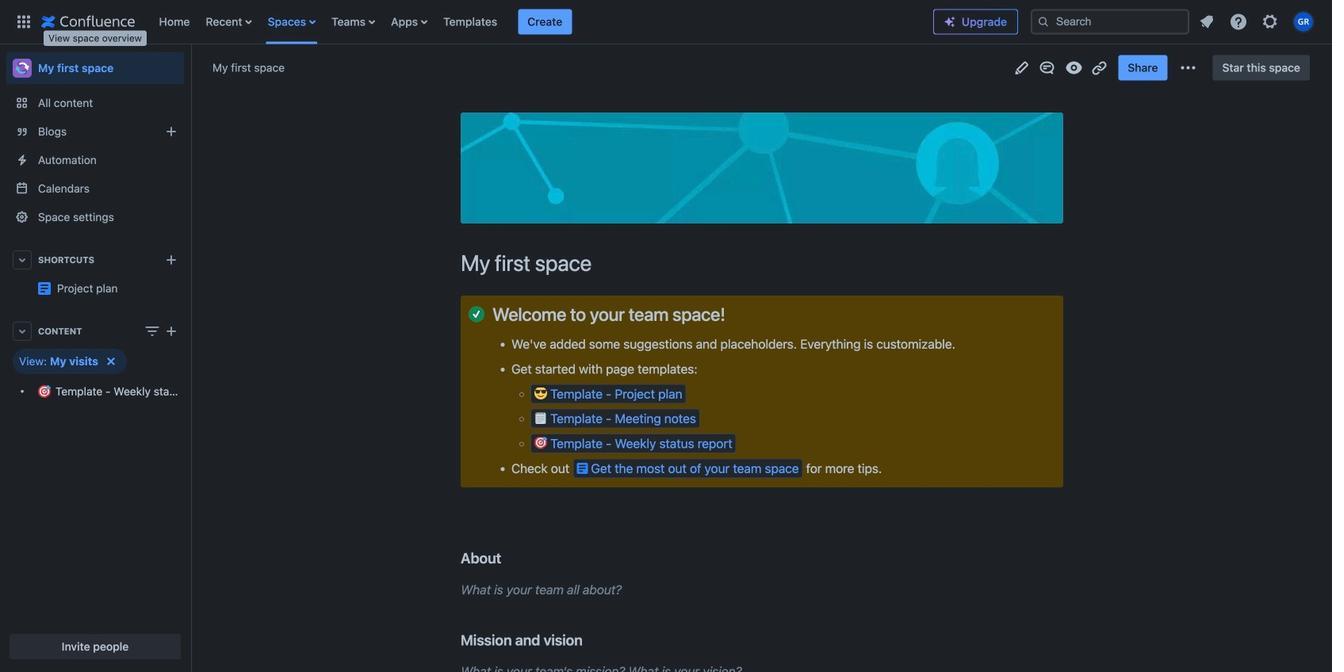 Task type: vqa. For each thing, say whether or not it's contained in the screenshot.
Confluence image
yes



Task type: locate. For each thing, give the bounding box(es) containing it.
appswitcher icon image
[[14, 12, 33, 31]]

Search field
[[1031, 9, 1190, 35]]

:dart: image
[[535, 437, 547, 450]]

copy link image
[[1090, 58, 1109, 77]]

copy image
[[500, 549, 519, 568]]

notification icon image
[[1198, 12, 1217, 31]]

edit this page image
[[1012, 58, 1032, 77]]

premium image
[[944, 15, 957, 28]]

more actions image
[[1179, 58, 1198, 77]]

:dart: image
[[38, 386, 51, 398], [38, 386, 51, 398], [535, 437, 547, 450]]

list item
[[518, 9, 572, 35]]

get the most out of your team space image
[[577, 463, 588, 475]]

:check_mark: image
[[469, 307, 485, 322]]

1 horizontal spatial list
[[1193, 8, 1323, 36]]

search image
[[1038, 15, 1050, 28]]

confluence image
[[41, 12, 135, 31], [41, 12, 135, 31]]

create a blog image
[[162, 122, 181, 141]]

:sunglasses: image
[[535, 387, 547, 400], [535, 387, 547, 400]]

list item inside global element
[[518, 9, 572, 35]]

settings icon image
[[1261, 12, 1280, 31]]

0 horizontal spatial list
[[151, 0, 934, 44]]

None search field
[[1031, 9, 1190, 35]]

0 horizontal spatial copy image
[[581, 631, 600, 650]]

banner
[[0, 0, 1333, 44]]

create a page image
[[162, 322, 181, 341]]

copy image
[[724, 305, 743, 324], [581, 631, 600, 650]]

1 vertical spatial copy image
[[581, 631, 600, 650]]

region inside space element
[[6, 349, 184, 406]]

1 horizontal spatial copy image
[[724, 305, 743, 324]]

:notepad_spiral: image
[[535, 412, 547, 425], [535, 412, 547, 425]]

list for premium image
[[1193, 8, 1323, 36]]

clear view image
[[101, 352, 120, 371]]

change view image
[[143, 322, 162, 341]]

region
[[6, 349, 184, 406]]

list
[[151, 0, 934, 44], [1193, 8, 1323, 36]]



Task type: describe. For each thing, give the bounding box(es) containing it.
template - project plan image
[[38, 282, 51, 295]]

stop watching image
[[1065, 58, 1084, 77]]

help icon image
[[1230, 12, 1249, 31]]

list for appswitcher icon
[[151, 0, 934, 44]]

add shortcut image
[[162, 251, 181, 270]]

0 vertical spatial copy image
[[724, 305, 743, 324]]

space element
[[0, 44, 190, 673]]

global element
[[10, 0, 934, 44]]

collapse sidebar image
[[173, 52, 208, 84]]



